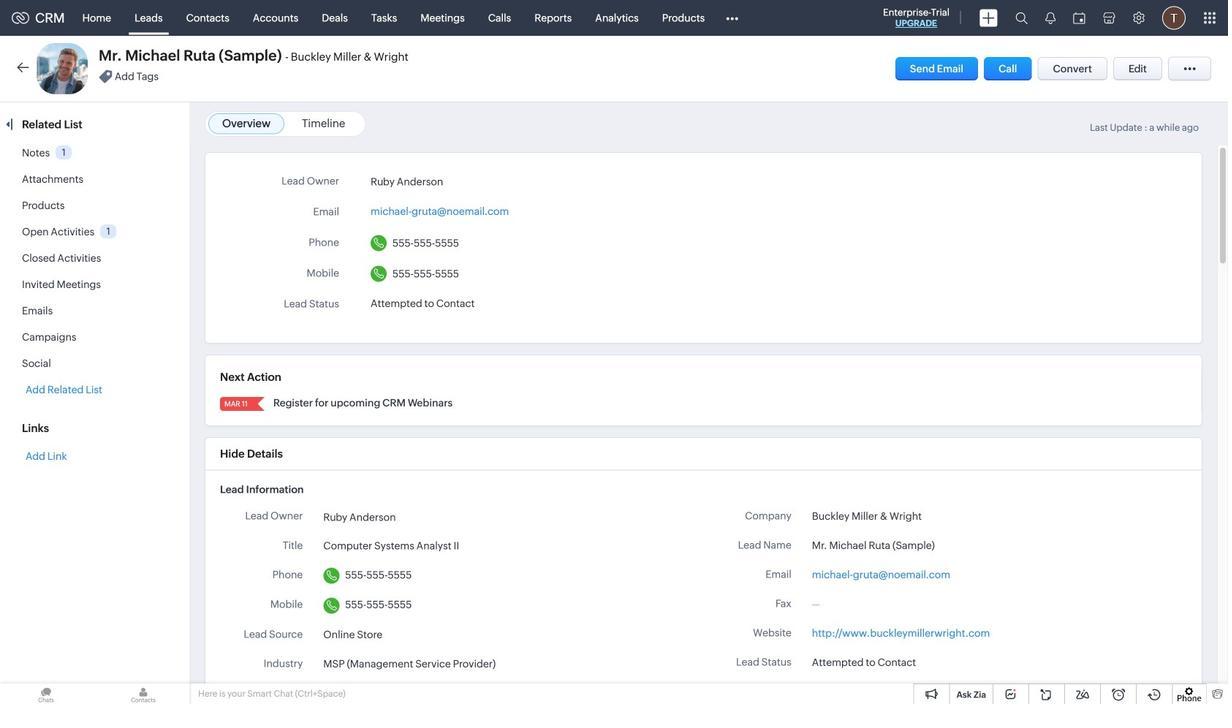Task type: describe. For each thing, give the bounding box(es) containing it.
contacts image
[[97, 684, 189, 704]]

profile element
[[1154, 0, 1195, 35]]

calendar image
[[1074, 12, 1086, 24]]

search image
[[1016, 12, 1028, 24]]

signals image
[[1046, 12, 1056, 24]]



Task type: locate. For each thing, give the bounding box(es) containing it.
Other Modules field
[[717, 6, 748, 30]]

create menu element
[[971, 0, 1007, 35]]

signals element
[[1037, 0, 1065, 36]]

search element
[[1007, 0, 1037, 36]]

create menu image
[[980, 9, 998, 27]]

chats image
[[0, 684, 92, 704]]

logo image
[[12, 12, 29, 24]]

profile image
[[1163, 6, 1186, 30]]



Task type: vqa. For each thing, say whether or not it's contained in the screenshot.
Create Menu image
yes



